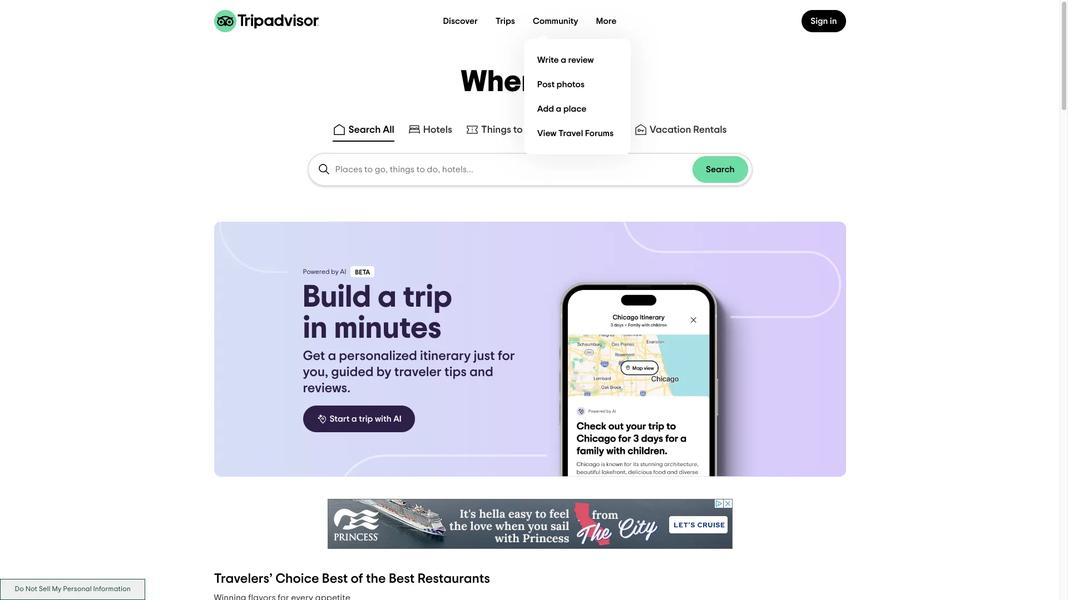 Task type: locate. For each thing, give the bounding box(es) containing it.
1 best from the left
[[322, 573, 348, 586]]

1 vertical spatial by
[[377, 366, 392, 379]]

1 horizontal spatial by
[[377, 366, 392, 379]]

menu containing write a review
[[524, 39, 631, 155]]

build
[[303, 282, 371, 313]]

a right write
[[561, 55, 566, 64]]

1 horizontal spatial trip
[[403, 282, 452, 313]]

0 vertical spatial restaurants
[[566, 125, 621, 135]]

1 vertical spatial search
[[706, 165, 735, 174]]

vacation
[[650, 125, 691, 135]]

a right start
[[352, 415, 357, 424]]

0 vertical spatial search
[[349, 125, 381, 135]]

0 horizontal spatial search
[[349, 125, 381, 135]]

trip inside build a trip in minutes get a personalized itinerary just for you, guided by traveler tips and reviews.
[[403, 282, 452, 313]]

tab list
[[0, 119, 1060, 144]]

start
[[330, 415, 350, 424]]

1 vertical spatial ai
[[393, 415, 402, 424]]

1 horizontal spatial search
[[706, 165, 735, 174]]

0 horizontal spatial best
[[322, 573, 348, 586]]

and
[[470, 366, 493, 379]]

choice
[[276, 573, 319, 586]]

search for search
[[706, 165, 735, 174]]

search for search all
[[349, 125, 381, 135]]

do
[[525, 125, 538, 135], [15, 587, 24, 594]]

ai left beta
[[340, 269, 346, 275]]

best
[[322, 573, 348, 586], [389, 573, 415, 586]]

a for build
[[378, 282, 397, 313]]

sign in
[[811, 17, 837, 26]]

all
[[383, 125, 394, 135]]

vacation rentals button
[[632, 121, 729, 142]]

search left all on the left of page
[[349, 125, 381, 135]]

1 horizontal spatial in
[[830, 17, 837, 26]]

0 horizontal spatial do
[[15, 587, 24, 594]]

best right the
[[389, 573, 415, 586]]

0 vertical spatial do
[[525, 125, 538, 135]]

ai right the with
[[393, 415, 402, 424]]

1 horizontal spatial best
[[389, 573, 415, 586]]

1 vertical spatial do
[[15, 587, 24, 594]]

best left of
[[322, 573, 348, 586]]

ai
[[340, 269, 346, 275], [393, 415, 402, 424]]

search all button
[[331, 121, 397, 142]]

search inside button
[[706, 165, 735, 174]]

just
[[474, 350, 495, 363]]

trips
[[496, 17, 515, 26]]

personalized
[[339, 350, 417, 363]]

hotels
[[423, 125, 452, 135]]

0 horizontal spatial trip
[[359, 415, 373, 424]]

restaurants inside button
[[566, 125, 621, 135]]

trip for ai
[[359, 415, 373, 424]]

photos
[[557, 80, 585, 89]]

tips
[[445, 366, 467, 379]]

a
[[561, 55, 566, 64], [556, 104, 562, 113], [378, 282, 397, 313], [328, 350, 336, 363], [352, 415, 357, 424]]

things to do button
[[463, 121, 540, 142]]

trip inside button
[[359, 415, 373, 424]]

1 horizontal spatial do
[[525, 125, 538, 135]]

in inside build a trip in minutes get a personalized itinerary just for you, guided by traveler tips and reviews.
[[303, 313, 328, 344]]

1 vertical spatial trip
[[359, 415, 373, 424]]

in up 'get'
[[303, 313, 328, 344]]

travelers' choice best of the best restaurants
[[214, 573, 490, 586]]

information
[[93, 587, 131, 594]]

discover button
[[434, 10, 487, 32]]

discover
[[443, 17, 478, 26]]

0 vertical spatial ai
[[340, 269, 346, 275]]

start a trip with ai button
[[303, 406, 415, 433]]

search down rentals
[[706, 165, 735, 174]]

view travel forums link
[[533, 121, 622, 146]]

sign in link
[[802, 10, 846, 32]]

ai inside button
[[393, 415, 402, 424]]

by
[[331, 269, 339, 275], [377, 366, 392, 379]]

in right sign
[[830, 17, 837, 26]]

do inside button
[[15, 587, 24, 594]]

search image
[[317, 163, 331, 176]]

search search field containing search
[[309, 154, 751, 185]]

get
[[303, 350, 325, 363]]

powered
[[303, 269, 330, 275]]

restaurants
[[566, 125, 621, 135], [418, 573, 490, 586]]

beta
[[355, 269, 370, 276]]

a for start
[[352, 415, 357, 424]]

write
[[537, 55, 559, 64]]

0 horizontal spatial in
[[303, 313, 328, 344]]

search search field down view
[[309, 154, 751, 185]]

0 vertical spatial trip
[[403, 282, 452, 313]]

in
[[830, 17, 837, 26], [303, 313, 328, 344]]

do right to at the top left
[[525, 125, 538, 135]]

things to do link
[[466, 123, 538, 136]]

0 vertical spatial by
[[331, 269, 339, 275]]

by right powered
[[331, 269, 339, 275]]

community button
[[524, 10, 587, 32]]

1 vertical spatial in
[[303, 313, 328, 344]]

menu
[[524, 39, 631, 155]]

the
[[366, 573, 386, 586]]

more button
[[587, 10, 626, 32]]

do left not
[[15, 587, 24, 594]]

advertisement region
[[327, 500, 733, 550]]

0 vertical spatial in
[[830, 17, 837, 26]]

search inside "button"
[[349, 125, 381, 135]]

Search search field
[[309, 154, 751, 185], [335, 165, 693, 175]]

a right add
[[556, 104, 562, 113]]

hotels button
[[406, 121, 455, 142]]

trip
[[403, 282, 452, 313], [359, 415, 373, 424]]

hotels link
[[408, 123, 452, 136]]

a right build
[[378, 282, 397, 313]]

in inside the sign in link
[[830, 17, 837, 26]]

a inside button
[[352, 415, 357, 424]]

write a review
[[537, 55, 594, 64]]

add
[[537, 104, 554, 113]]

build a trip in minutes get a personalized itinerary just for you, guided by traveler tips and reviews.
[[303, 282, 515, 396]]

search search field down to at the top left
[[335, 165, 693, 175]]

do not sell my personal information
[[15, 587, 131, 594]]

view
[[537, 129, 557, 138]]

0 horizontal spatial restaurants
[[418, 573, 490, 586]]

by down personalized at the left bottom of page
[[377, 366, 392, 379]]

itinerary
[[420, 350, 471, 363]]

minutes
[[334, 313, 442, 344]]

things to do
[[481, 125, 538, 135]]

1 horizontal spatial restaurants
[[566, 125, 621, 135]]

search
[[349, 125, 381, 135], [706, 165, 735, 174]]

1 horizontal spatial ai
[[393, 415, 402, 424]]



Task type: vqa. For each thing, say whether or not it's contained in the screenshot.
1st transparency from the top of the page
no



Task type: describe. For each thing, give the bounding box(es) containing it.
reviews.
[[303, 382, 351, 396]]

do inside button
[[525, 125, 538, 135]]

2 best from the left
[[389, 573, 415, 586]]

do not sell my personal information button
[[0, 580, 145, 601]]

add a place
[[537, 104, 587, 113]]

where
[[461, 67, 550, 97]]

forums
[[585, 129, 614, 138]]

a for add
[[556, 104, 562, 113]]

search button
[[693, 156, 748, 183]]

sign
[[811, 17, 828, 26]]

by inside build a trip in minutes get a personalized itinerary just for you, guided by traveler tips and reviews.
[[377, 366, 392, 379]]

to?
[[557, 67, 599, 97]]

start a trip with ai
[[330, 415, 402, 424]]

for
[[498, 350, 515, 363]]

write a review link
[[533, 48, 622, 72]]

trip for minutes
[[403, 282, 452, 313]]

my
[[52, 587, 61, 594]]

1 vertical spatial restaurants
[[418, 573, 490, 586]]

community
[[533, 17, 578, 26]]

travel
[[559, 129, 583, 138]]

post photos
[[537, 80, 585, 89]]

where to?
[[461, 67, 599, 97]]

search all
[[349, 125, 394, 135]]

travelers'
[[214, 573, 273, 586]]

add a place link
[[533, 97, 622, 121]]

0 horizontal spatial by
[[331, 269, 339, 275]]

restaurants link
[[551, 123, 621, 136]]

more
[[596, 17, 617, 26]]

0 horizontal spatial ai
[[340, 269, 346, 275]]

you,
[[303, 366, 328, 379]]

sell
[[39, 587, 50, 594]]

trips button
[[487, 10, 524, 32]]

review
[[568, 55, 594, 64]]

a right 'get'
[[328, 350, 336, 363]]

personal
[[63, 587, 92, 594]]

guided
[[331, 366, 374, 379]]

of
[[351, 573, 363, 586]]

to
[[513, 125, 523, 135]]

powered by ai
[[303, 269, 346, 275]]

vacation rentals link
[[634, 123, 727, 136]]

things
[[481, 125, 511, 135]]

vacation rentals
[[650, 125, 727, 135]]

restaurants button
[[549, 121, 623, 142]]

traveler
[[394, 366, 442, 379]]

not
[[25, 587, 37, 594]]

rentals
[[693, 125, 727, 135]]

tab list containing search all
[[0, 119, 1060, 144]]

view travel forums
[[537, 129, 614, 138]]

post
[[537, 80, 555, 89]]

tripadvisor image
[[214, 10, 319, 32]]

a for write
[[561, 55, 566, 64]]

post photos link
[[533, 72, 622, 97]]

place
[[563, 104, 587, 113]]

with
[[375, 415, 392, 424]]



